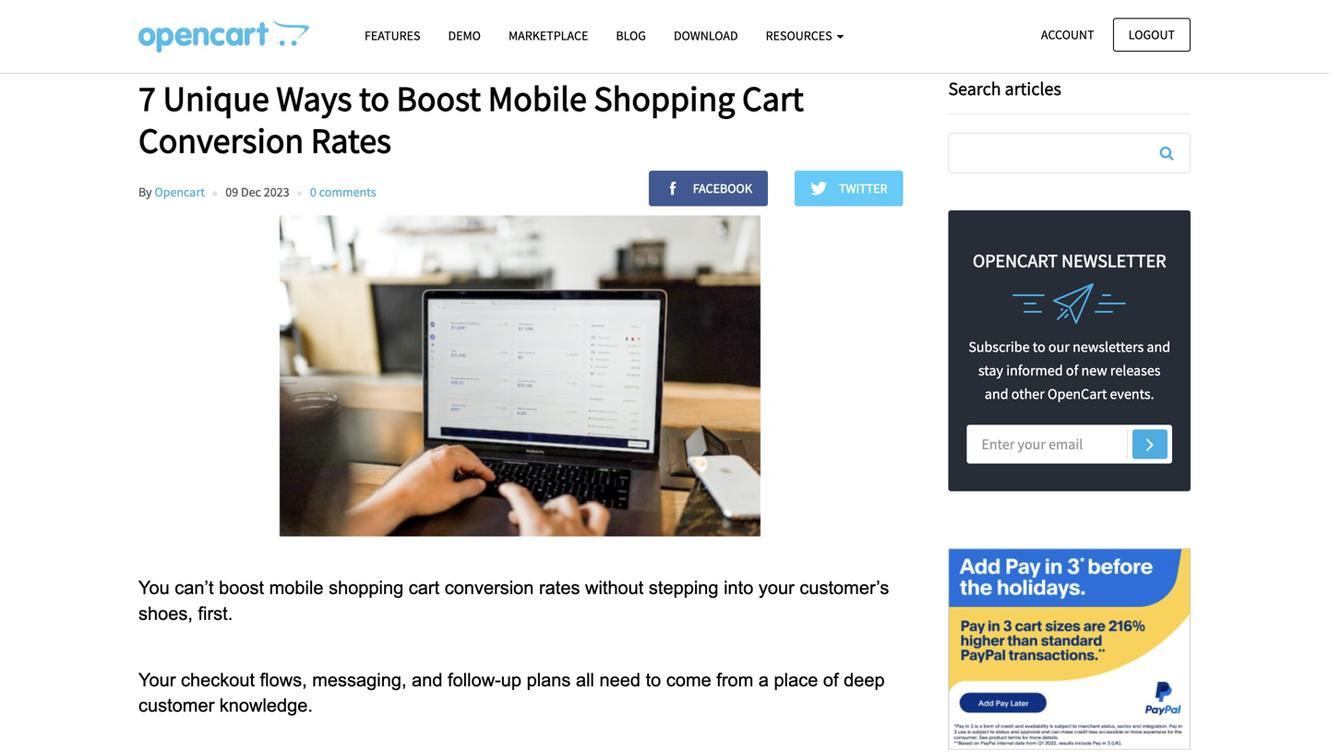 Task type: locate. For each thing, give the bounding box(es) containing it.
2 vertical spatial and
[[412, 670, 443, 690]]

without
[[585, 578, 644, 598]]

angle right image
[[1146, 433, 1154, 455]]

social twitter image
[[811, 180, 836, 197]]

twitter
[[836, 180, 888, 197]]

1 horizontal spatial to
[[646, 670, 661, 690]]

search
[[948, 77, 1001, 100]]

features
[[365, 27, 420, 44]]

our
[[1049, 338, 1070, 356]]

features link
[[351, 19, 434, 52]]

None text field
[[949, 134, 1190, 173]]

7 unique ways to boost mobile shopping cart conversion rates
[[138, 76, 804, 163]]

mobile
[[488, 76, 587, 120]]

need
[[600, 670, 641, 690]]

1 vertical spatial of
[[823, 670, 839, 690]]

0
[[310, 184, 317, 200]]

mobile
[[269, 578, 324, 598]]

and
[[1147, 338, 1171, 356], [985, 385, 1009, 404], [412, 670, 443, 690]]

1 horizontal spatial and
[[985, 385, 1009, 404]]

conversion
[[138, 118, 304, 163]]

first.
[[198, 603, 233, 624]]

paypal blog image
[[948, 528, 1191, 750]]

and up releases
[[1147, 338, 1171, 356]]

articles
[[1005, 77, 1061, 100]]

messaging,
[[312, 670, 407, 690]]

opencart
[[973, 249, 1058, 272], [1048, 385, 1107, 404]]

09 dec 2023
[[225, 184, 289, 200]]

of left deep
[[823, 670, 839, 690]]

shopping
[[594, 76, 735, 120]]

can't
[[175, 578, 214, 598]]

search articles
[[948, 77, 1061, 100]]

and left follow-
[[412, 670, 443, 690]]

1 horizontal spatial of
[[1066, 361, 1078, 380]]

0 vertical spatial and
[[1147, 338, 1171, 356]]

marketplace
[[509, 27, 588, 44]]

0 vertical spatial to
[[359, 76, 389, 120]]

to right need
[[646, 670, 661, 690]]

2 horizontal spatial to
[[1033, 338, 1046, 356]]

social facebook image
[[665, 180, 690, 197]]

of left new
[[1066, 361, 1078, 380]]

newsletter
[[1062, 249, 1166, 272]]

0 vertical spatial opencart
[[973, 249, 1058, 272]]

opencart up subscribe
[[973, 249, 1058, 272]]

of
[[1066, 361, 1078, 380], [823, 670, 839, 690]]

resources
[[766, 27, 835, 44]]

to right the ways
[[359, 76, 389, 120]]

0 horizontal spatial and
[[412, 670, 443, 690]]

to
[[359, 76, 389, 120], [1033, 338, 1046, 356], [646, 670, 661, 690]]

demo link
[[434, 19, 495, 52]]

into
[[724, 578, 754, 598]]

0 vertical spatial of
[[1066, 361, 1078, 380]]

and down stay
[[985, 385, 1009, 404]]

deep
[[844, 670, 885, 690]]

1 vertical spatial to
[[1033, 338, 1046, 356]]

marketplace link
[[495, 19, 602, 52]]

2 horizontal spatial and
[[1147, 338, 1171, 356]]

place
[[774, 670, 818, 690]]

logout
[[1129, 26, 1175, 43]]

knowledge.
[[219, 695, 313, 716]]

opencart newsletter
[[973, 249, 1166, 272]]

shoes,
[[138, 603, 193, 624]]

of inside your checkout flows, messaging, and follow-up plans all need to come from a place of deep customer knowledge.
[[823, 670, 839, 690]]

7 unique ways to boost mobile shopping cart conversion rates image
[[138, 19, 309, 53]]

resources link
[[752, 19, 858, 52]]

0 horizontal spatial of
[[823, 670, 839, 690]]

opencart down new
[[1048, 385, 1107, 404]]

0 comments
[[310, 184, 376, 200]]

other
[[1011, 385, 1045, 404]]

2 vertical spatial to
[[646, 670, 661, 690]]

rates
[[311, 118, 391, 163]]

stepping
[[649, 578, 719, 598]]

account link
[[1026, 18, 1110, 52]]

0 horizontal spatial to
[[359, 76, 389, 120]]

logout link
[[1113, 18, 1191, 52]]

Enter your email text field
[[967, 425, 1172, 464]]

and inside your checkout flows, messaging, and follow-up plans all need to come from a place of deep customer knowledge.
[[412, 670, 443, 690]]

your
[[138, 670, 176, 690]]

to left our
[[1033, 338, 1046, 356]]

1 vertical spatial opencart
[[1048, 385, 1107, 404]]



Task type: vqa. For each thing, say whether or not it's contained in the screenshot.
'Demo' link
yes



Task type: describe. For each thing, give the bounding box(es) containing it.
dec
[[241, 184, 261, 200]]

by
[[138, 184, 152, 200]]

boost
[[219, 578, 264, 598]]

comments
[[319, 184, 376, 200]]

checkout
[[181, 670, 255, 690]]

flows,
[[260, 670, 307, 690]]

shopping
[[329, 578, 404, 598]]

your
[[759, 578, 795, 598]]

and for your checkout flows, messaging, and follow-up plans all need to come from a place of deep customer knowledge.
[[412, 670, 443, 690]]

cart
[[409, 578, 440, 598]]

facebook link
[[649, 171, 768, 206]]

you
[[138, 578, 170, 598]]

7
[[138, 76, 156, 120]]

0 comments link
[[310, 184, 376, 200]]

plans
[[527, 670, 571, 690]]

twitter link
[[795, 171, 903, 206]]

customer's
[[800, 578, 889, 598]]

and for subscribe to our newsletters and stay informed of new releases and other opencart events.
[[1147, 338, 1171, 356]]

cart
[[742, 76, 804, 120]]

2023
[[264, 184, 289, 200]]

download
[[674, 27, 738, 44]]

facebook
[[690, 180, 752, 197]]

opencart
[[154, 184, 205, 200]]

search image
[[1160, 146, 1174, 161]]

informed
[[1006, 361, 1063, 380]]

to inside your checkout flows, messaging, and follow-up plans all need to come from a place of deep customer knowledge.
[[646, 670, 661, 690]]

follow-
[[448, 670, 501, 690]]

account
[[1041, 26, 1094, 43]]

boost
[[396, 76, 481, 120]]

from
[[717, 670, 753, 690]]

newsletters
[[1073, 338, 1144, 356]]

subscribe to our newsletters and stay informed of new releases and other opencart events.
[[969, 338, 1171, 404]]

ways
[[276, 76, 352, 120]]

blog
[[616, 27, 646, 44]]

demo
[[448, 27, 481, 44]]

opencart inside subscribe to our newsletters and stay informed of new releases and other opencart events.
[[1048, 385, 1107, 404]]

09
[[225, 184, 238, 200]]

download link
[[660, 19, 752, 52]]

come
[[666, 670, 711, 690]]

your checkout flows, messaging, and follow-up plans all need to come from a place of deep customer knowledge.
[[138, 670, 890, 716]]

1 vertical spatial and
[[985, 385, 1009, 404]]

to inside subscribe to our newsletters and stay informed of new releases and other opencart events.
[[1033, 338, 1046, 356]]

stay
[[978, 361, 1003, 380]]

conversion
[[445, 578, 534, 598]]

customer
[[138, 695, 214, 716]]

blog link
[[602, 19, 660, 52]]

subscribe
[[969, 338, 1030, 356]]

unique
[[163, 76, 269, 120]]

to inside "7 unique ways to boost mobile shopping cart conversion rates"
[[359, 76, 389, 120]]

up
[[501, 670, 522, 690]]

new
[[1081, 361, 1107, 380]]

of inside subscribe to our newsletters and stay informed of new releases and other opencart events.
[[1066, 361, 1078, 380]]

all
[[576, 670, 594, 690]]

a
[[759, 670, 769, 690]]

you can't boost mobile shopping cart conversion rates without stepping into your customer's shoes, first.
[[138, 578, 894, 624]]

opencart link
[[154, 184, 205, 200]]

by opencart
[[138, 184, 205, 200]]

releases
[[1110, 361, 1161, 380]]

rates
[[539, 578, 580, 598]]

events.
[[1110, 385, 1154, 404]]



